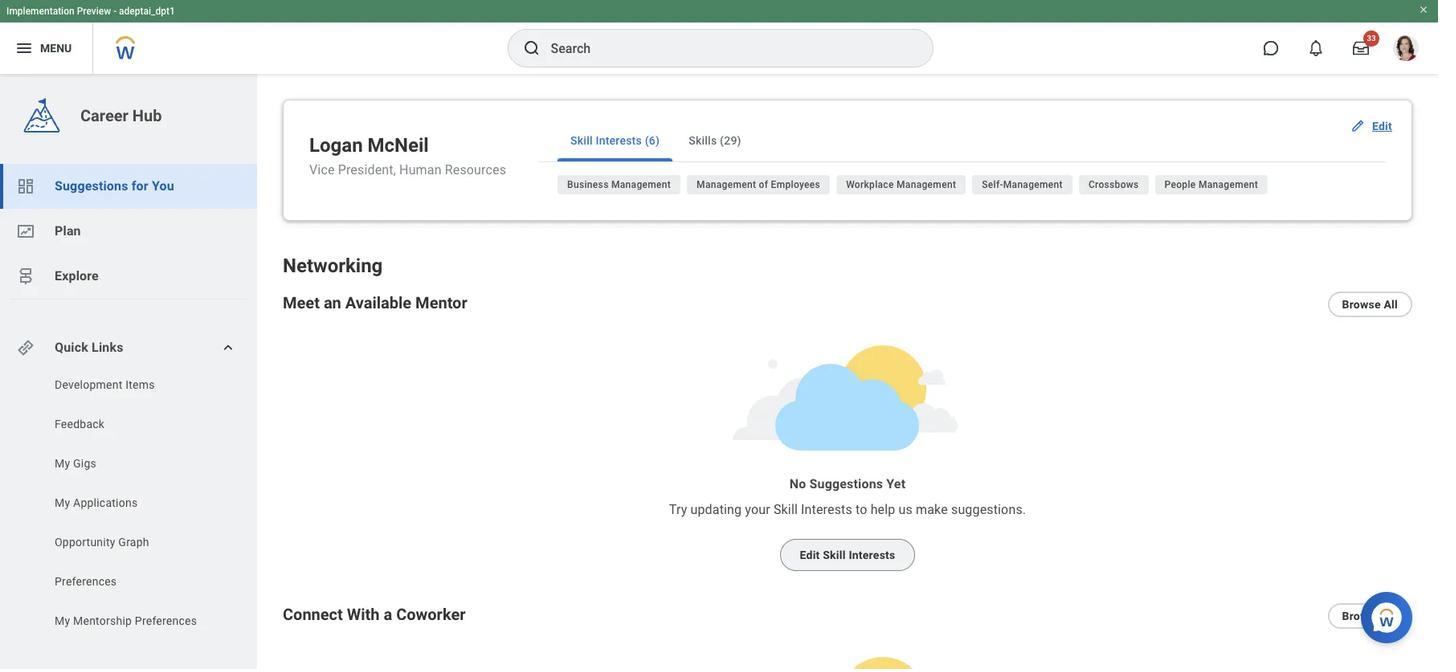 Task type: vqa. For each thing, say whether or not it's contained in the screenshot.
chevron left small icon
no



Task type: locate. For each thing, give the bounding box(es) containing it.
1 vertical spatial skill
[[774, 502, 798, 518]]

interests
[[596, 134, 642, 147], [801, 502, 852, 518], [849, 549, 896, 562]]

2 vertical spatial my
[[55, 615, 70, 628]]

browse for meet an available mentor
[[1342, 298, 1381, 311]]

2 horizontal spatial skill
[[823, 549, 846, 562]]

coworker
[[396, 605, 466, 624]]

skill down 'try updating your skill interests to help us make suggestions.'
[[823, 549, 846, 562]]

people
[[1165, 179, 1196, 190]]

interests down no suggestions yet
[[801, 502, 852, 518]]

development
[[55, 378, 123, 391]]

skill right your
[[774, 502, 798, 518]]

profile logan mcneil image
[[1393, 35, 1419, 64]]

1 vertical spatial list
[[0, 377, 257, 633]]

try updating your skill interests to help us make suggestions.
[[669, 502, 1026, 518]]

my left mentorship
[[55, 615, 70, 628]]

3 management from the left
[[897, 179, 956, 190]]

an
[[324, 293, 341, 313]]

0 vertical spatial browse
[[1342, 298, 1381, 311]]

notifications large image
[[1308, 40, 1324, 56]]

suggestions left for
[[55, 178, 128, 194]]

0 horizontal spatial suggestions
[[55, 178, 128, 194]]

1 browse from the top
[[1342, 298, 1381, 311]]

menu banner
[[0, 0, 1438, 74]]

development items
[[55, 378, 155, 391]]

link image
[[16, 338, 35, 358]]

tab list containing skill interests (6)
[[538, 120, 1386, 162]]

edit skill interests
[[800, 549, 896, 562]]

networking
[[283, 255, 383, 277]]

1 vertical spatial browse all link
[[1328, 604, 1413, 629]]

timeline milestone image
[[16, 267, 35, 286]]

skill inside the skill interests (6) button
[[571, 134, 593, 147]]

president,
[[338, 162, 396, 178]]

2 browse all link from the top
[[1328, 604, 1413, 629]]

all for meet an available mentor
[[1384, 298, 1398, 311]]

preferences down opportunity on the bottom of the page
[[55, 575, 117, 588]]

resources
[[445, 162, 506, 178]]

edit for edit
[[1372, 120, 1392, 133]]

make
[[916, 502, 948, 518]]

business management
[[567, 179, 671, 190]]

0 vertical spatial preferences
[[55, 575, 117, 588]]

2 all from the top
[[1384, 610, 1398, 623]]

dashboard image
[[16, 177, 35, 196]]

edit right edit icon
[[1372, 120, 1392, 133]]

logan mcneil vice president, human resources
[[309, 134, 506, 178]]

1 browse all link from the top
[[1328, 292, 1413, 317]]

2 vertical spatial skill
[[823, 549, 846, 562]]

2 my from the top
[[55, 497, 70, 509]]

suggestions up 'try updating your skill interests to help us make suggestions.'
[[810, 477, 883, 492]]

skill up business
[[571, 134, 593, 147]]

(29)
[[720, 134, 741, 147]]

1 vertical spatial all
[[1384, 610, 1398, 623]]

2 vertical spatial interests
[[849, 549, 896, 562]]

us
[[899, 502, 913, 518]]

my left gigs
[[55, 457, 70, 470]]

my down my gigs
[[55, 497, 70, 509]]

1 my from the top
[[55, 457, 70, 470]]

try
[[669, 502, 687, 518]]

menu button
[[0, 22, 93, 74]]

1 vertical spatial edit
[[800, 549, 820, 562]]

to
[[856, 502, 867, 518]]

opportunity graph link
[[53, 534, 218, 550]]

meet
[[283, 293, 320, 313]]

tab list
[[538, 120, 1386, 162]]

4 management from the left
[[1003, 179, 1063, 190]]

2 browse from the top
[[1342, 610, 1381, 623]]

plan
[[55, 223, 81, 239]]

my gigs
[[55, 457, 96, 470]]

1 vertical spatial my
[[55, 497, 70, 509]]

edit down 'try updating your skill interests to help us make suggestions.'
[[800, 549, 820, 562]]

skill interests (6) button
[[558, 120, 673, 162]]

edit
[[1372, 120, 1392, 133], [800, 549, 820, 562]]

1 vertical spatial preferences
[[135, 615, 197, 628]]

feedback
[[55, 418, 105, 431]]

0 horizontal spatial skill
[[571, 134, 593, 147]]

edit button
[[1343, 110, 1402, 142]]

0 vertical spatial browse all
[[1342, 298, 1398, 311]]

self-management
[[982, 179, 1063, 190]]

list containing suggestions for you
[[0, 164, 257, 299]]

a
[[384, 605, 392, 624]]

edit skill interests button
[[780, 539, 916, 571]]

available
[[345, 293, 412, 313]]

opportunity graph
[[55, 536, 149, 549]]

gigs
[[73, 457, 96, 470]]

quick links element
[[16, 332, 244, 364]]

browse all link for meet an available mentor
[[1328, 292, 1413, 317]]

1 list from the top
[[0, 164, 257, 299]]

1 horizontal spatial edit
[[1372, 120, 1392, 133]]

my mentorship preferences
[[55, 615, 197, 628]]

logan
[[309, 134, 363, 157]]

hub
[[132, 106, 162, 125]]

with
[[347, 605, 380, 624]]

justify image
[[14, 39, 34, 58]]

0 vertical spatial all
[[1384, 298, 1398, 311]]

0 vertical spatial browse all link
[[1328, 292, 1413, 317]]

1 vertical spatial interests
[[801, 502, 852, 518]]

my mentorship preferences link
[[53, 613, 218, 629]]

1 browse all from the top
[[1342, 298, 1398, 311]]

suggestions for you link
[[0, 164, 257, 209]]

menu
[[40, 41, 72, 54]]

1 vertical spatial browse all
[[1342, 610, 1398, 623]]

0 vertical spatial suggestions
[[55, 178, 128, 194]]

my applications
[[55, 497, 138, 509]]

browse all link
[[1328, 292, 1413, 317], [1328, 604, 1413, 629]]

browse all
[[1342, 298, 1398, 311], [1342, 610, 1398, 623]]

browse
[[1342, 298, 1381, 311], [1342, 610, 1381, 623]]

interests inside tab list
[[596, 134, 642, 147]]

my for my applications
[[55, 497, 70, 509]]

Search Workday  search field
[[551, 31, 900, 66]]

edit image
[[1350, 118, 1366, 134]]

1 horizontal spatial preferences
[[135, 615, 197, 628]]

1 vertical spatial suggestions
[[810, 477, 883, 492]]

2 list from the top
[[0, 377, 257, 633]]

0 horizontal spatial edit
[[800, 549, 820, 562]]

connect
[[283, 605, 343, 624]]

2 browse all from the top
[[1342, 610, 1398, 623]]

preferences down preferences link
[[135, 615, 197, 628]]

1 horizontal spatial suggestions
[[810, 477, 883, 492]]

management for people management
[[1199, 179, 1258, 190]]

help
[[871, 502, 895, 518]]

list
[[0, 164, 257, 299], [0, 377, 257, 633]]

preferences
[[55, 575, 117, 588], [135, 615, 197, 628]]

of
[[759, 179, 768, 190]]

applications
[[73, 497, 138, 509]]

0 vertical spatial skill
[[571, 134, 593, 147]]

all for connect with a coworker
[[1384, 610, 1398, 623]]

implementation
[[6, 6, 74, 17]]

1 all from the top
[[1384, 298, 1398, 311]]

suggestions.
[[951, 502, 1026, 518]]

1 management from the left
[[611, 179, 671, 190]]

interests down to
[[849, 549, 896, 562]]

1 vertical spatial browse
[[1342, 610, 1381, 623]]

crossbows
[[1089, 179, 1139, 190]]

no suggestions yet
[[790, 477, 906, 492]]

skill
[[571, 134, 593, 147], [774, 502, 798, 518], [823, 549, 846, 562]]

chevron up small image
[[220, 340, 236, 356]]

my gigs link
[[53, 456, 218, 472]]

all
[[1384, 298, 1398, 311], [1384, 610, 1398, 623]]

explore link
[[0, 254, 257, 299]]

business
[[567, 179, 609, 190]]

workplace
[[846, 179, 894, 190]]

no
[[790, 477, 806, 492]]

plan link
[[0, 209, 257, 254]]

interests left (6)
[[596, 134, 642, 147]]

yet
[[886, 477, 906, 492]]

3 my from the top
[[55, 615, 70, 628]]

0 vertical spatial edit
[[1372, 120, 1392, 133]]

0 vertical spatial list
[[0, 164, 257, 299]]

suggestions
[[55, 178, 128, 194], [810, 477, 883, 492]]

5 management from the left
[[1199, 179, 1258, 190]]

0 vertical spatial my
[[55, 457, 70, 470]]

my for my mentorship preferences
[[55, 615, 70, 628]]

1 horizontal spatial skill
[[774, 502, 798, 518]]

0 vertical spatial interests
[[596, 134, 642, 147]]

management
[[611, 179, 671, 190], [697, 179, 756, 190], [897, 179, 956, 190], [1003, 179, 1063, 190], [1199, 179, 1258, 190]]

connect with a coworker
[[283, 605, 466, 624]]



Task type: describe. For each thing, give the bounding box(es) containing it.
for
[[132, 178, 149, 194]]

human
[[399, 162, 442, 178]]

list containing development items
[[0, 377, 257, 633]]

adeptai_dpt1
[[119, 6, 175, 17]]

implementation preview -   adeptai_dpt1
[[6, 6, 175, 17]]

edit for edit skill interests
[[800, 549, 820, 562]]

skill interests (6)
[[571, 134, 660, 147]]

33
[[1367, 34, 1376, 43]]

close environment banner image
[[1419, 5, 1429, 14]]

suggestions for you
[[55, 178, 174, 194]]

browse for connect with a coworker
[[1342, 610, 1381, 623]]

preferences link
[[53, 574, 218, 590]]

skill inside edit skill interests button
[[823, 549, 846, 562]]

items
[[125, 378, 155, 391]]

career
[[80, 106, 128, 125]]

mentor
[[416, 293, 467, 313]]

mcneil
[[368, 134, 429, 157]]

updating
[[691, 502, 742, 518]]

inbox large image
[[1353, 40, 1369, 56]]

skills (29)
[[689, 134, 741, 147]]

quick links
[[55, 340, 123, 355]]

opportunity
[[55, 536, 115, 549]]

employees
[[771, 179, 820, 190]]

quick
[[55, 340, 88, 355]]

links
[[92, 340, 123, 355]]

suggestions inside suggestions for you link
[[55, 178, 128, 194]]

-
[[113, 6, 117, 17]]

2 management from the left
[[697, 179, 756, 190]]

my for my gigs
[[55, 457, 70, 470]]

you
[[152, 178, 174, 194]]

workplace management
[[846, 179, 956, 190]]

browse all for meet an available mentor
[[1342, 298, 1398, 311]]

career hub
[[80, 106, 162, 125]]

feedback link
[[53, 416, 218, 432]]

mentorship
[[73, 615, 132, 628]]

self-
[[982, 179, 1003, 190]]

skills
[[689, 134, 717, 147]]

33 button
[[1343, 31, 1380, 66]]

meet an available mentor
[[283, 293, 467, 313]]

vice
[[309, 162, 335, 178]]

preview
[[77, 6, 111, 17]]

people management
[[1165, 179, 1258, 190]]

management of employees
[[697, 179, 820, 190]]

graph
[[118, 536, 149, 549]]

development items link
[[53, 377, 218, 393]]

onboarding home image
[[16, 222, 35, 241]]

your
[[745, 502, 770, 518]]

skills (29) button
[[676, 120, 754, 162]]

my applications link
[[53, 495, 218, 511]]

browse all for connect with a coworker
[[1342, 610, 1398, 623]]

browse all link for connect with a coworker
[[1328, 604, 1413, 629]]

management for self-management
[[1003, 179, 1063, 190]]

0 horizontal spatial preferences
[[55, 575, 117, 588]]

(6)
[[645, 134, 660, 147]]

search image
[[522, 39, 541, 58]]

management for business management
[[611, 179, 671, 190]]

management for workplace management
[[897, 179, 956, 190]]

explore
[[55, 268, 99, 284]]



